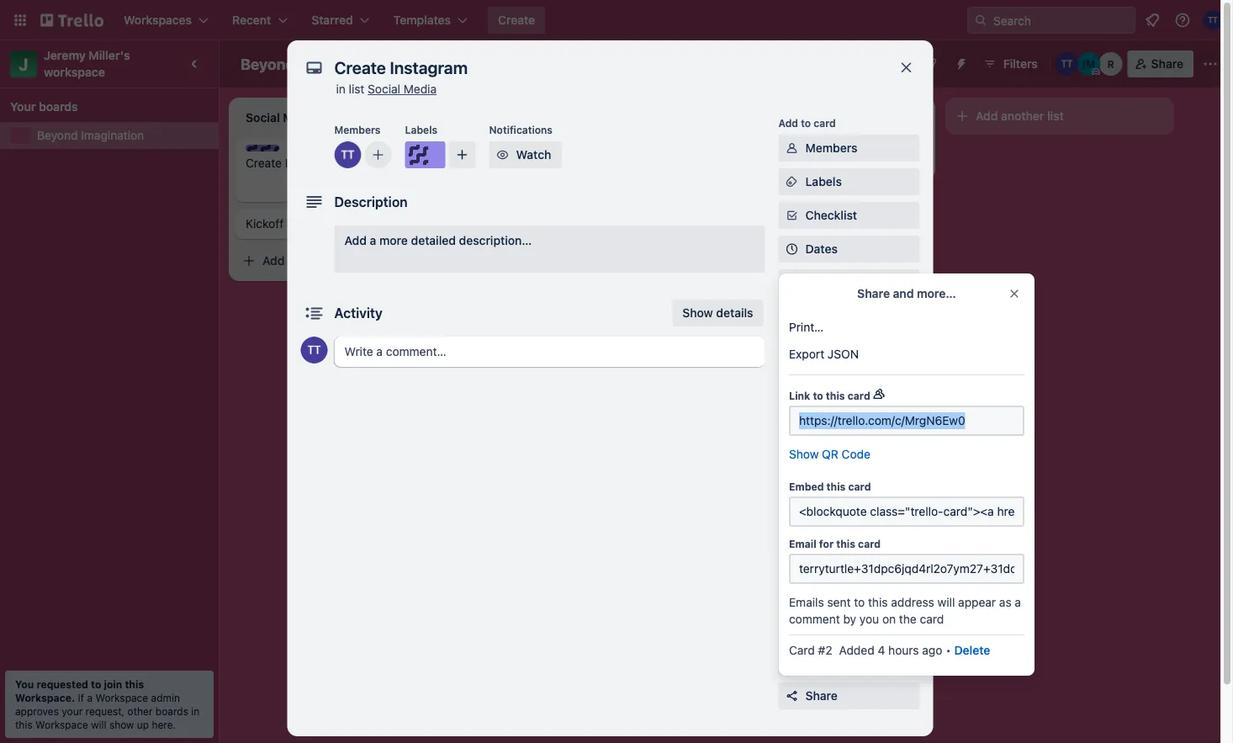Task type: describe. For each thing, give the bounding box(es) containing it.
this right the for
[[837, 538, 856, 550]]

create instagram
[[246, 156, 339, 170]]

a inside "link"
[[370, 234, 377, 247]]

export
[[789, 347, 825, 361]]

cover
[[806, 309, 839, 323]]

appear
[[959, 595, 997, 609]]

more…
[[917, 287, 957, 300]]

0 horizontal spatial terry turtle (terryturtle) image
[[335, 141, 362, 168]]

sent
[[828, 595, 851, 609]]

terry turtle (terryturtle) image inside primary element
[[1204, 10, 1224, 30]]

workspace
[[44, 65, 105, 79]]

card
[[789, 643, 815, 657]]

this inside the you requested to join this workspace.
[[125, 678, 144, 690]]

json
[[828, 347, 859, 361]]

automation
[[779, 454, 836, 465]]

0 vertical spatial terry turtle (terryturtle) image
[[424, 175, 444, 195]]

archive link
[[779, 649, 920, 676]]

power ups image
[[925, 57, 938, 71]]

join
[[104, 678, 122, 690]]

power-ups
[[779, 386, 834, 398]]

meeting
[[287, 217, 331, 231]]

sm image for checklist
[[784, 207, 801, 224]]

close popover image
[[1008, 287, 1022, 300]]

0 horizontal spatial add a card
[[263, 254, 322, 268]]

filters
[[1004, 57, 1038, 71]]

imagination inside text box
[[299, 55, 384, 73]]

thinking link
[[485, 155, 680, 172]]

export json link
[[779, 341, 1035, 368]]

will inside emails sent to this address will appear as a comment by you on the card
[[938, 595, 956, 609]]

a inside if a workspace admin approves your request, other boards in this workspace will show up here.
[[87, 692, 93, 704]]

a inside emails sent to this address will appear as a comment by you on the card
[[1015, 595, 1022, 609]]

0 horizontal spatial beyond
[[37, 128, 78, 142]]

workspace visible image
[[433, 57, 446, 71]]

dates
[[806, 242, 838, 256]]

jeremy
[[44, 48, 86, 62]]

more
[[380, 234, 408, 247]]

attachment
[[806, 276, 871, 290]]

create instagram link
[[246, 155, 441, 172]]

labels inside labels link
[[806, 175, 842, 189]]

social
[[368, 82, 401, 96]]

0 horizontal spatial ups
[[814, 386, 834, 398]]

by
[[844, 612, 857, 626]]

j
[[19, 54, 28, 74]]

beyond inside text box
[[241, 55, 295, 73]]

in inside if a workspace admin approves your request, other boards in this workspace will show up here.
[[191, 705, 200, 717]]

Board name text field
[[232, 51, 393, 77]]

rubyanndersson (rubyanndersson) image
[[1100, 52, 1123, 76]]

list inside add another list button
[[1048, 109, 1064, 123]]

card down meeting
[[298, 254, 322, 268]]

share for left the share button
[[806, 689, 838, 703]]

Link to this card text field
[[789, 406, 1025, 436]]

copy
[[806, 580, 835, 594]]

custom
[[806, 343, 849, 357]]

description
[[335, 194, 408, 210]]

sm image for labels
[[784, 173, 801, 190]]

description…
[[459, 234, 532, 247]]

watch
[[516, 148, 552, 162]]

add power-ups
[[806, 410, 893, 424]]

add a more detailed description…
[[345, 234, 532, 247]]

0 horizontal spatial list
[[349, 82, 365, 96]]

board link
[[457, 51, 528, 77]]

to inside emails sent to this address will appear as a comment by you on the card
[[854, 595, 865, 609]]

to up members link
[[801, 117, 812, 129]]

make
[[806, 614, 836, 628]]

emails sent to this address will appear as a comment by you on the card
[[789, 595, 1022, 626]]

move link
[[779, 540, 920, 567]]

show qr code
[[789, 447, 871, 461]]

show for show qr code
[[789, 447, 819, 461]]

move
[[806, 547, 836, 561]]

add to card
[[779, 117, 836, 129]]

0 vertical spatial power-
[[779, 386, 814, 398]]

your
[[10, 100, 36, 114]]

you
[[860, 612, 880, 626]]

add power-ups link
[[779, 404, 920, 431]]

thoughts
[[502, 146, 548, 157]]

checklist
[[806, 208, 858, 222]]

requested
[[37, 678, 88, 690]]

jeremy miller (jeremymiller198) image
[[1078, 52, 1101, 76]]

card up the add power-ups on the bottom right of page
[[848, 390, 871, 401]]

board
[[485, 57, 518, 71]]

copy link
[[779, 574, 920, 601]]

share and more…
[[858, 287, 957, 300]]

show qr code link
[[789, 446, 871, 463]]

export json
[[789, 347, 859, 361]]

on
[[883, 612, 896, 626]]

automation image
[[948, 51, 972, 74]]

beyond imagination link
[[37, 127, 209, 144]]

1 vertical spatial share
[[858, 287, 891, 300]]

kickoff
[[246, 217, 284, 231]]

members link
[[779, 135, 920, 162]]

kickoff meeting link
[[246, 215, 441, 232]]

make template
[[806, 614, 888, 628]]

embed this card
[[789, 481, 872, 492]]

cover link
[[779, 303, 920, 330]]

add button
[[806, 479, 868, 493]]

to inside the you requested to join this workspace.
[[91, 678, 101, 690]]

to right link
[[813, 390, 824, 401]]

sm image for make template
[[784, 613, 801, 630]]

a left members link
[[766, 153, 773, 167]]

show menu image
[[1203, 56, 1220, 72]]

card #2 added 4 hours ago • delete
[[789, 643, 991, 657]]

approves
[[15, 705, 59, 717]]

code
[[842, 447, 871, 461]]

1 horizontal spatial share button
[[1128, 51, 1194, 77]]

sm image for copy
[[784, 579, 801, 596]]

sm image for move
[[784, 545, 801, 562]]

share for the rightmost the share button
[[1152, 57, 1184, 71]]

labels link
[[779, 168, 920, 195]]

activity
[[335, 305, 383, 321]]

you requested to join this workspace.
[[15, 678, 144, 704]]

email
[[789, 538, 817, 550]]

detailed
[[411, 234, 456, 247]]

thoughts button
[[485, 145, 548, 157]]

notifications
[[489, 124, 553, 136]]

1 horizontal spatial terry turtle (terryturtle) image
[[1056, 52, 1080, 76]]

1 horizontal spatial add a card
[[741, 153, 800, 167]]

add a card button for create from template… icon
[[714, 146, 902, 173]]

if a workspace admin approves your request, other boards in this workspace will show up here.
[[15, 692, 200, 731]]

1 vertical spatial beyond imagination
[[37, 128, 144, 142]]

card inside emails sent to this address will appear as a comment by you on the card
[[920, 612, 945, 626]]

delete
[[955, 643, 991, 657]]



Task type: vqa. For each thing, say whether or not it's contained in the screenshot.
add power-ups
yes



Task type: locate. For each thing, give the bounding box(es) containing it.
workspace.
[[15, 692, 75, 704]]

1 vertical spatial imagination
[[81, 128, 144, 142]]

3 sm image from the top
[[784, 207, 801, 224]]

0 vertical spatial members
[[335, 124, 381, 136]]

0 horizontal spatial share
[[806, 689, 838, 703]]

Email for this card text field
[[789, 554, 1025, 584]]

0 vertical spatial workspace
[[95, 692, 148, 704]]

0 vertical spatial ups
[[814, 386, 834, 398]]

1 horizontal spatial beyond imagination
[[241, 55, 384, 73]]

share left the "and"
[[858, 287, 891, 300]]

2 vertical spatial share
[[806, 689, 838, 703]]

this up you
[[869, 595, 888, 609]]

members up create instagram link
[[335, 124, 381, 136]]

sm image inside labels link
[[784, 173, 801, 190]]

comment
[[789, 612, 841, 626]]

1 vertical spatial boards
[[156, 705, 189, 717]]

a
[[766, 153, 773, 167], [370, 234, 377, 247], [288, 254, 294, 268], [1015, 595, 1022, 609], [87, 692, 93, 704]]

media
[[404, 82, 437, 96]]

share button down 0 notifications image
[[1128, 51, 1194, 77]]

thinking
[[485, 156, 531, 170]]

•
[[946, 643, 952, 657]]

1 horizontal spatial members
[[806, 141, 858, 155]]

r button
[[1100, 52, 1123, 76]]

0 horizontal spatial members
[[335, 124, 381, 136]]

1 horizontal spatial boards
[[156, 705, 189, 717]]

ups up code
[[871, 410, 893, 424]]

sm image inside copy link
[[784, 579, 801, 596]]

add another list button
[[946, 98, 1175, 135]]

this down approves
[[15, 719, 33, 731]]

0 vertical spatial boards
[[39, 100, 78, 114]]

0 vertical spatial terry turtle (terryturtle) image
[[1204, 10, 1224, 30]]

address
[[892, 595, 935, 609]]

0 horizontal spatial workspace
[[35, 719, 88, 731]]

Search field
[[988, 8, 1135, 33]]

list right another
[[1048, 109, 1064, 123]]

1 horizontal spatial add a card button
[[714, 146, 902, 173]]

2 horizontal spatial terry turtle (terryturtle) image
[[1204, 10, 1224, 30]]

template
[[839, 614, 888, 628]]

create for create instagram
[[246, 156, 282, 170]]

0 vertical spatial in
[[336, 82, 346, 96]]

card down code
[[849, 481, 872, 492]]

sm image inside make template link
[[784, 613, 801, 630]]

1 vertical spatial beyond
[[37, 128, 78, 142]]

share button down "archive" link
[[779, 683, 920, 710]]

0 vertical spatial share
[[1152, 57, 1184, 71]]

Write a comment text field
[[335, 337, 766, 367]]

social media link
[[368, 82, 437, 96]]

members down add to card
[[806, 141, 858, 155]]

add a card button down add to card
[[714, 146, 902, 173]]

1 vertical spatial create
[[246, 156, 282, 170]]

sm image inside members link
[[784, 140, 801, 157]]

2 horizontal spatial share
[[1152, 57, 1184, 71]]

create inside button
[[498, 13, 535, 27]]

add another list
[[976, 109, 1064, 123]]

search image
[[975, 13, 988, 27]]

a down the "kickoff meeting"
[[288, 254, 294, 268]]

back to home image
[[40, 7, 104, 34]]

0 vertical spatial will
[[938, 595, 956, 609]]

1 vertical spatial share button
[[779, 683, 920, 710]]

instagram
[[285, 156, 339, 170]]

None text field
[[326, 52, 882, 82]]

jeremy miller's workspace
[[44, 48, 133, 79]]

embed
[[789, 481, 824, 492]]

make template link
[[779, 608, 920, 635]]

1 horizontal spatial ups
[[871, 410, 893, 424]]

0 horizontal spatial imagination
[[81, 128, 144, 142]]

in down beyond imagination text box
[[336, 82, 346, 96]]

card up members link
[[814, 117, 836, 129]]

0 horizontal spatial terry turtle (terryturtle) image
[[301, 337, 328, 364]]

terry turtle (terryturtle) image
[[1204, 10, 1224, 30], [1056, 52, 1080, 76], [335, 141, 362, 168]]

primary element
[[0, 0, 1234, 40]]

0 vertical spatial list
[[349, 82, 365, 96]]

sm image inside "archive" link
[[784, 654, 801, 671]]

sm image inside move "link"
[[784, 545, 801, 562]]

0 horizontal spatial will
[[91, 719, 106, 731]]

show left details
[[683, 306, 714, 320]]

a right 'if' at left bottom
[[87, 692, 93, 704]]

here.
[[152, 719, 176, 731]]

add a card down add to card
[[741, 153, 800, 167]]

other
[[128, 705, 153, 717]]

sm image for cover
[[784, 308, 801, 325]]

to up template
[[854, 595, 865, 609]]

this up the add power-ups on the bottom right of page
[[826, 390, 846, 401]]

create from template… image
[[909, 153, 922, 167]]

0 vertical spatial labels
[[405, 124, 438, 136]]

sm image inside cover link
[[784, 308, 801, 325]]

2 vertical spatial terry turtle (terryturtle) image
[[335, 141, 362, 168]]

create for create
[[498, 13, 535, 27]]

1 horizontal spatial terry turtle (terryturtle) image
[[424, 175, 444, 195]]

1 vertical spatial show
[[789, 447, 819, 461]]

create from template… image
[[431, 254, 444, 268]]

print… link
[[779, 314, 1035, 341]]

add a card button
[[714, 146, 902, 173], [236, 247, 424, 274]]

1 horizontal spatial list
[[1048, 109, 1064, 123]]

add button button
[[779, 473, 920, 500]]

admin
[[151, 692, 180, 704]]

1 horizontal spatial imagination
[[299, 55, 384, 73]]

terry turtle (terryturtle) image up the 'description' on the top left of the page
[[335, 141, 362, 168]]

request,
[[86, 705, 125, 717]]

sm image for archive
[[784, 654, 801, 671]]

workspace down your
[[35, 719, 88, 731]]

print…
[[789, 320, 824, 334]]

miller's
[[89, 48, 130, 62]]

create left 'instagram'
[[246, 156, 282, 170]]

terry turtle (terryturtle) image right "open information menu" image
[[1204, 10, 1224, 30]]

1 horizontal spatial workspace
[[95, 692, 148, 704]]

share down archive
[[806, 689, 838, 703]]

ago
[[923, 643, 943, 657]]

qr
[[822, 447, 839, 461]]

0 vertical spatial add a card
[[741, 153, 800, 167]]

create up board
[[498, 13, 535, 27]]

1 vertical spatial in
[[191, 705, 200, 717]]

watch button
[[489, 141, 562, 168]]

a left more
[[370, 234, 377, 247]]

1 vertical spatial members
[[806, 141, 858, 155]]

this right join on the bottom left of page
[[125, 678, 144, 690]]

share button
[[1128, 51, 1194, 77], [779, 683, 920, 710]]

0 vertical spatial create
[[498, 13, 535, 27]]

1 vertical spatial add a card button
[[236, 247, 424, 274]]

1 vertical spatial labels
[[806, 175, 842, 189]]

filters button
[[979, 51, 1043, 77]]

checklist link
[[779, 202, 920, 229]]

boards right your
[[39, 100, 78, 114]]

boards down admin
[[156, 705, 189, 717]]

this right embed
[[827, 481, 846, 492]]

star or unstar board image
[[403, 57, 416, 71]]

beyond imagination up social
[[241, 55, 384, 73]]

attachment button
[[779, 269, 920, 296]]

card
[[814, 117, 836, 129], [776, 153, 800, 167], [298, 254, 322, 268], [848, 390, 871, 401], [849, 481, 872, 492], [859, 538, 881, 550], [920, 612, 945, 626]]

custom fields button
[[779, 342, 920, 359]]

delete button
[[955, 642, 991, 659]]

0 horizontal spatial create
[[246, 156, 282, 170]]

sm image for members
[[784, 140, 801, 157]]

will
[[938, 595, 956, 609], [91, 719, 106, 731]]

0 vertical spatial share button
[[1128, 51, 1194, 77]]

hours
[[889, 643, 920, 657]]

labels down media
[[405, 124, 438, 136]]

dates button
[[779, 236, 920, 263]]

imagination down your boards with 1 items element
[[81, 128, 144, 142]]

sm image inside watch button
[[494, 146, 511, 163]]

0 horizontal spatial labels
[[405, 124, 438, 136]]

your boards
[[10, 100, 78, 114]]

terry turtle (terryturtle) image left r
[[1056, 52, 1080, 76]]

create button
[[488, 7, 546, 34]]

0 vertical spatial beyond imagination
[[241, 55, 384, 73]]

actions
[[779, 523, 816, 534]]

1 horizontal spatial share
[[858, 287, 891, 300]]

to left join on the bottom left of page
[[91, 678, 101, 690]]

add a card button for create from template… image
[[236, 247, 424, 274]]

1 vertical spatial will
[[91, 719, 106, 731]]

1 vertical spatial ups
[[871, 410, 893, 424]]

sm image
[[784, 140, 801, 157], [784, 173, 801, 190], [784, 207, 801, 224], [784, 579, 801, 596], [784, 654, 801, 671]]

will inside if a workspace admin approves your request, other boards in this workspace will show up here.
[[91, 719, 106, 731]]

1 vertical spatial list
[[1048, 109, 1064, 123]]

this inside if a workspace admin approves your request, other boards in this workspace will show up here.
[[15, 719, 33, 731]]

0 horizontal spatial boards
[[39, 100, 78, 114]]

card down add to card
[[776, 153, 800, 167]]

you
[[15, 678, 34, 690]]

imagination up social
[[299, 55, 384, 73]]

1 vertical spatial add a card
[[263, 254, 322, 268]]

0 horizontal spatial add a card button
[[236, 247, 424, 274]]

power- down the export
[[779, 386, 814, 398]]

1 vertical spatial terry turtle (terryturtle) image
[[301, 337, 328, 364]]

power- down link to this card
[[831, 410, 871, 424]]

details
[[717, 306, 754, 320]]

2 sm image from the top
[[784, 173, 801, 190]]

1 vertical spatial terry turtle (terryturtle) image
[[1056, 52, 1080, 76]]

up
[[137, 719, 149, 731]]

and
[[893, 287, 915, 300]]

0 horizontal spatial show
[[683, 306, 714, 320]]

show details
[[683, 306, 754, 320]]

members
[[335, 124, 381, 136], [806, 141, 858, 155]]

fields
[[852, 343, 885, 357]]

1 sm image from the top
[[784, 140, 801, 157]]

in right other
[[191, 705, 200, 717]]

5 sm image from the top
[[784, 654, 801, 671]]

share left show menu icon
[[1152, 57, 1184, 71]]

add a card down the "kickoff meeting"
[[263, 254, 322, 268]]

will down request,
[[91, 719, 106, 731]]

beyond imagination down your boards with 1 items element
[[37, 128, 144, 142]]

0 horizontal spatial power-
[[779, 386, 814, 398]]

add inside "link"
[[345, 234, 367, 247]]

a right the as at the right of page
[[1015, 595, 1022, 609]]

your
[[62, 705, 83, 717]]

button
[[831, 479, 868, 493]]

show for show details
[[683, 306, 714, 320]]

1 horizontal spatial show
[[789, 447, 819, 461]]

will left 'appear'
[[938, 595, 956, 609]]

card right the
[[920, 612, 945, 626]]

emails
[[789, 595, 825, 609]]

1 horizontal spatial in
[[336, 82, 346, 96]]

show left qr
[[789, 447, 819, 461]]

sm image inside checklist link
[[784, 207, 801, 224]]

open information menu image
[[1175, 12, 1192, 29]]

1 vertical spatial workspace
[[35, 719, 88, 731]]

1 horizontal spatial beyond
[[241, 55, 295, 73]]

terry turtle (terryturtle) image
[[424, 175, 444, 195], [301, 337, 328, 364]]

labels
[[405, 124, 438, 136], [806, 175, 842, 189]]

card right the for
[[859, 538, 881, 550]]

in list social media
[[336, 82, 437, 96]]

boards inside if a workspace admin approves your request, other boards in this workspace will show up here.
[[156, 705, 189, 717]]

workspace down join on the bottom left of page
[[95, 692, 148, 704]]

share
[[1152, 57, 1184, 71], [858, 287, 891, 300], [806, 689, 838, 703]]

1 horizontal spatial power-
[[831, 410, 871, 424]]

4 sm image from the top
[[784, 579, 801, 596]]

0 notifications image
[[1143, 10, 1163, 30]]

0 vertical spatial imagination
[[299, 55, 384, 73]]

0 horizontal spatial share button
[[779, 683, 920, 710]]

link to this card
[[789, 390, 871, 401]]

#2
[[819, 643, 833, 657]]

1 horizontal spatial create
[[498, 13, 535, 27]]

power-
[[779, 386, 814, 398], [831, 410, 871, 424]]

1 vertical spatial power-
[[831, 410, 871, 424]]

added
[[840, 643, 875, 657]]

if
[[78, 692, 84, 704]]

0 horizontal spatial beyond imagination
[[37, 128, 144, 142]]

this inside emails sent to this address will appear as a comment by you on the card
[[869, 595, 888, 609]]

sm image
[[494, 146, 511, 163], [784, 308, 801, 325], [784, 545, 801, 562], [784, 613, 801, 630]]

0 vertical spatial beyond
[[241, 55, 295, 73]]

in
[[336, 82, 346, 96], [191, 705, 200, 717]]

4
[[878, 643, 886, 657]]

link
[[789, 390, 811, 401]]

list left social
[[349, 82, 365, 96]]

0 horizontal spatial in
[[191, 705, 200, 717]]

1 horizontal spatial will
[[938, 595, 956, 609]]

0 vertical spatial show
[[683, 306, 714, 320]]

sm image for watch
[[494, 146, 511, 163]]

ups right link
[[814, 386, 834, 398]]

1 horizontal spatial labels
[[806, 175, 842, 189]]

add a card button down "kickoff meeting" link
[[236, 247, 424, 274]]

Embed this card text field
[[789, 497, 1025, 527]]

labels up checklist
[[806, 175, 842, 189]]

your boards with 1 items element
[[10, 97, 200, 117]]

beyond imagination inside text box
[[241, 55, 384, 73]]

show details link
[[673, 300, 764, 327]]

thoughts thinking
[[485, 146, 548, 170]]

0 vertical spatial add a card button
[[714, 146, 902, 173]]

the
[[900, 612, 917, 626]]



